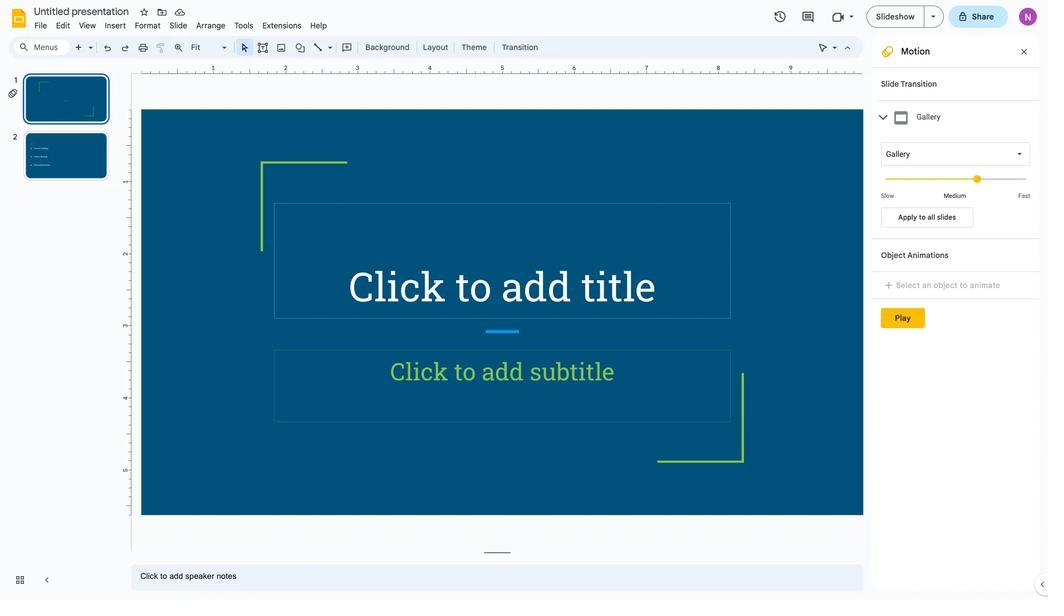 Task type: locate. For each thing, give the bounding box(es) containing it.
format menu item
[[130, 19, 165, 32]]

slider
[[881, 166, 1030, 192]]

Star checkbox
[[136, 4, 152, 20]]

slow button
[[881, 193, 894, 200]]

slide menu item
[[165, 19, 192, 32]]

1 horizontal spatial to
[[960, 281, 968, 291]]

Rename text field
[[30, 4, 135, 18]]

help menu item
[[306, 19, 331, 32]]

0 horizontal spatial transition
[[502, 42, 538, 52]]

play button
[[881, 309, 925, 329]]

new slide with layout image
[[86, 40, 93, 44]]

slide inside menu item
[[170, 21, 187, 31]]

0 vertical spatial transition
[[502, 42, 538, 52]]

transition inside button
[[502, 42, 538, 52]]

Zoom field
[[188, 40, 232, 56]]

transition right theme button
[[502, 42, 538, 52]]

1 vertical spatial slide
[[881, 79, 899, 89]]

mode and view toolbar
[[814, 36, 856, 58]]

navigation
[[0, 63, 123, 601]]

to
[[919, 213, 926, 222], [960, 281, 968, 291]]

arrange
[[196, 21, 225, 31]]

theme button
[[457, 39, 492, 56]]

transition down motion
[[901, 79, 937, 89]]

1 vertical spatial gallery
[[886, 150, 910, 159]]

fast button
[[1018, 193, 1030, 200]]

slide
[[170, 21, 187, 31], [881, 79, 899, 89]]

to left all
[[919, 213, 926, 222]]

to inside gallery tab panel
[[919, 213, 926, 222]]

1 horizontal spatial transition
[[901, 79, 937, 89]]

presentation options image
[[931, 16, 935, 18]]

gallery inside tab
[[917, 113, 941, 122]]

gallery down slide transition
[[917, 113, 941, 122]]

object animations
[[881, 251, 949, 261]]

apply to all slides
[[898, 213, 956, 222]]

fast
[[1018, 193, 1030, 200]]

1 horizontal spatial slide
[[881, 79, 899, 89]]

transition
[[502, 42, 538, 52], [901, 79, 937, 89]]

0 horizontal spatial to
[[919, 213, 926, 222]]

extensions
[[262, 21, 301, 31]]

file menu item
[[30, 19, 52, 32]]

gallery
[[917, 113, 941, 122], [886, 150, 910, 159]]

extensions menu item
[[258, 19, 306, 32]]

medium
[[944, 193, 966, 200]]

to right the object
[[960, 281, 968, 291]]

motion application
[[0, 0, 1048, 601]]

play
[[895, 314, 911, 324]]

slow
[[881, 193, 894, 200]]

0 horizontal spatial gallery
[[886, 150, 910, 159]]

theme
[[462, 42, 487, 52]]

menu bar
[[30, 14, 331, 33]]

navigation inside motion "application"
[[0, 63, 123, 601]]

0 horizontal spatial slide
[[170, 21, 187, 31]]

slide inside motion section
[[881, 79, 899, 89]]

apply to all slides button
[[881, 208, 973, 228]]

transition inside motion section
[[901, 79, 937, 89]]

0 vertical spatial gallery
[[917, 113, 941, 122]]

1 horizontal spatial gallery
[[917, 113, 941, 122]]

0 vertical spatial to
[[919, 213, 926, 222]]

1 vertical spatial transition
[[901, 79, 937, 89]]

select an object to animate
[[896, 281, 1000, 291]]

insert
[[105, 21, 126, 31]]

shape image
[[294, 40, 307, 55]]

insert menu item
[[100, 19, 130, 32]]

tools
[[234, 21, 253, 31]]

share button
[[948, 6, 1008, 28]]

menu bar containing file
[[30, 14, 331, 33]]

gallery up the slow button
[[886, 150, 910, 159]]

all
[[928, 213, 935, 222]]

select line image
[[325, 40, 332, 44]]

gallery inside tab panel
[[886, 150, 910, 159]]

0 vertical spatial slide
[[170, 21, 187, 31]]

animations
[[908, 251, 949, 261]]



Task type: describe. For each thing, give the bounding box(es) containing it.
edit
[[56, 21, 70, 31]]

help
[[310, 21, 327, 31]]

file
[[35, 21, 47, 31]]

format
[[135, 21, 161, 31]]

view menu item
[[75, 19, 100, 32]]

object
[[881, 251, 906, 261]]

animate
[[970, 281, 1000, 291]]

view
[[79, 21, 96, 31]]

slides
[[937, 213, 956, 222]]

layout
[[423, 42, 448, 52]]

slide for slide transition
[[881, 79, 899, 89]]

layout button
[[420, 39, 452, 56]]

background
[[365, 42, 410, 52]]

arrange menu item
[[192, 19, 230, 32]]

menu bar banner
[[0, 0, 1048, 601]]

gallery tab
[[877, 100, 1039, 134]]

gallery tab panel
[[877, 134, 1039, 239]]

select
[[896, 281, 920, 291]]

insert image image
[[275, 40, 288, 55]]

object
[[934, 281, 958, 291]]

background button
[[360, 39, 415, 56]]

Zoom text field
[[189, 40, 221, 55]]

select an object to animate button
[[881, 279, 1007, 292]]

slide for slide
[[170, 21, 187, 31]]

transition button
[[497, 39, 543, 56]]

duration element
[[881, 166, 1030, 200]]

slideshow button
[[867, 6, 924, 28]]

an
[[922, 281, 931, 291]]

1 vertical spatial to
[[960, 281, 968, 291]]

slide transition
[[881, 79, 937, 89]]

slideshow
[[876, 12, 915, 22]]

Menus field
[[14, 40, 70, 55]]

main toolbar
[[40, 0, 544, 492]]

medium button
[[930, 193, 979, 200]]

motion section
[[872, 36, 1039, 592]]

motion
[[901, 46, 930, 57]]

share
[[972, 12, 994, 22]]

tools menu item
[[230, 19, 258, 32]]

edit menu item
[[52, 19, 75, 32]]

apply
[[898, 213, 917, 222]]

slider inside gallery tab panel
[[881, 166, 1030, 192]]

gallery option
[[886, 149, 910, 160]]

menu bar inside the menu bar banner
[[30, 14, 331, 33]]



Task type: vqa. For each thing, say whether or not it's contained in the screenshot.
"Untitled document" option on the bottom
no



